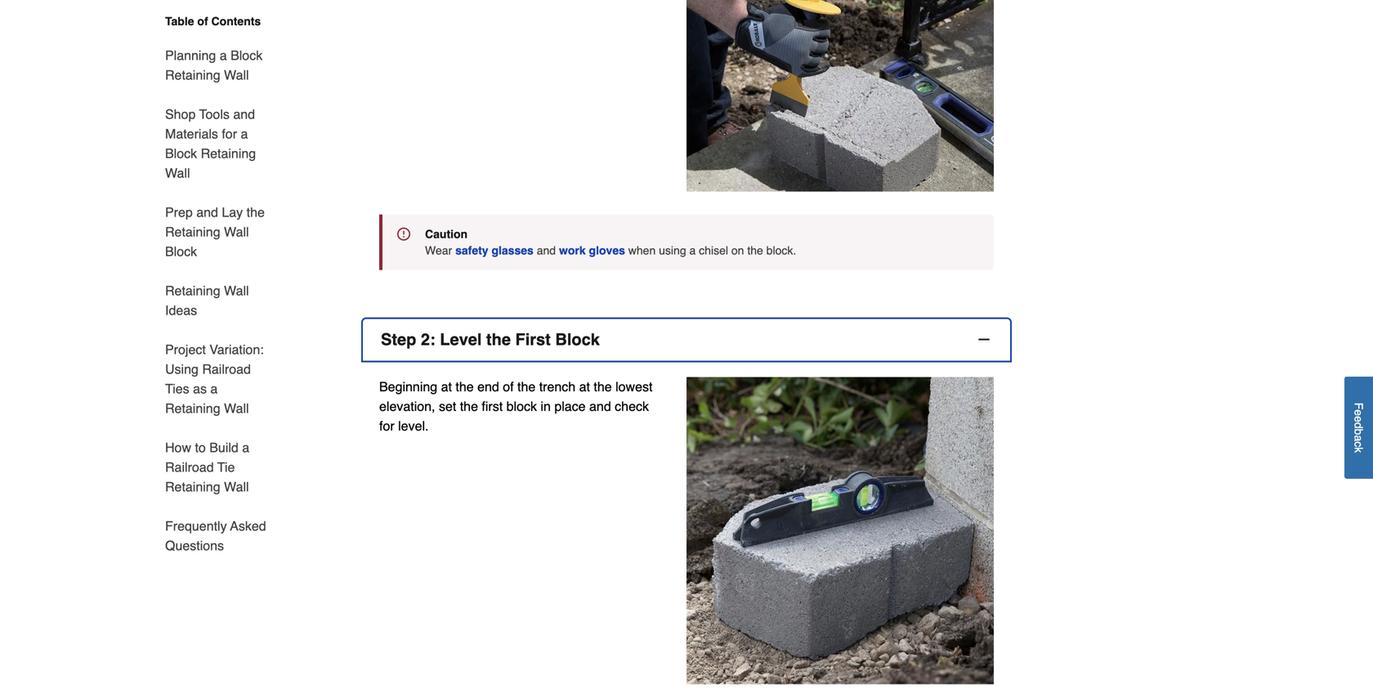 Task type: vqa. For each thing, say whether or not it's contained in the screenshot.
close image
no



Task type: describe. For each thing, give the bounding box(es) containing it.
retaining inside retaining wall ideas
[[165, 283, 220, 298]]

prep and lay the retaining wall block
[[165, 205, 265, 259]]

first
[[482, 399, 503, 414]]

trench
[[539, 379, 576, 394]]

how to build a railroad tie retaining wall link
[[165, 428, 268, 507]]

step 2: level the first block
[[381, 330, 600, 349]]

and inside prep and lay the retaining wall block
[[196, 205, 218, 220]]

end
[[477, 379, 499, 394]]

a inside the how to build a railroad tie retaining wall
[[242, 440, 249, 455]]

step 2: level the first block button
[[363, 319, 1010, 361]]

level
[[440, 330, 482, 349]]

block.
[[766, 244, 796, 257]]

and inside caution wear safety glasses and work gloves when using a chisel on the block.
[[537, 244, 556, 257]]

block
[[506, 399, 537, 414]]

block inside the shop tools and materials for a block retaining wall
[[165, 146, 197, 161]]

a torpedo level on top of the first block in a course of block. image
[[687, 377, 994, 684]]

2 at from the left
[[579, 379, 590, 394]]

1 at from the left
[[441, 379, 452, 394]]

block inside button
[[555, 330, 600, 349]]

caution
[[425, 228, 468, 241]]

a inside button
[[1352, 435, 1365, 442]]

wall inside prep and lay the retaining wall block
[[224, 224, 249, 239]]

shop tools and materials for a block retaining wall link
[[165, 95, 268, 193]]

set
[[439, 399, 456, 414]]

caution wear safety glasses and work gloves when using a chisel on the block.
[[425, 228, 796, 257]]

chisel
[[699, 244, 728, 257]]

asked
[[230, 519, 266, 534]]

a inside planning a block retaining wall
[[220, 48, 227, 63]]

retaining wall ideas link
[[165, 271, 268, 330]]

step
[[381, 330, 416, 349]]

railroad inside project variation: using railroad ties as a retaining wall
[[202, 362, 251, 377]]

using
[[165, 362, 199, 377]]

planning a block retaining wall
[[165, 48, 263, 83]]

a inside the shop tools and materials for a block retaining wall
[[241, 126, 248, 141]]

build
[[209, 440, 239, 455]]

a inside project variation: using railroad ties as a retaining wall
[[210, 381, 218, 396]]

prep
[[165, 205, 193, 220]]

first
[[515, 330, 551, 349]]

planning
[[165, 48, 216, 63]]

retaining wall ideas
[[165, 283, 249, 318]]

the left lowest
[[594, 379, 612, 394]]

wear
[[425, 244, 452, 257]]

elevation,
[[379, 399, 435, 414]]

f e e d b a c k
[[1352, 403, 1365, 453]]

and inside beginning at the end of the trench at the lowest elevation, set the first block in place and check for level.
[[589, 399, 611, 414]]

f e e d b a c k button
[[1345, 377, 1373, 479]]

ideas
[[165, 303, 197, 318]]

2 e from the top
[[1352, 416, 1365, 423]]

table of contents element
[[145, 13, 268, 556]]

lowest
[[616, 379, 653, 394]]

d
[[1352, 423, 1365, 429]]

table of contents
[[165, 15, 261, 28]]

retaining inside planning a block retaining wall
[[165, 67, 220, 83]]

retaining inside the shop tools and materials for a block retaining wall
[[201, 146, 256, 161]]

check
[[615, 399, 649, 414]]

of inside beginning at the end of the trench at the lowest elevation, set the first block in place and check for level.
[[503, 379, 514, 394]]

wall inside project variation: using railroad ties as a retaining wall
[[224, 401, 249, 416]]

in
[[541, 399, 551, 414]]



Task type: locate. For each thing, give the bounding box(es) containing it.
on
[[731, 244, 744, 257]]

e
[[1352, 410, 1365, 416], [1352, 416, 1365, 423]]

at
[[441, 379, 452, 394], [579, 379, 590, 394]]

the inside button
[[486, 330, 511, 349]]

prep and lay the retaining wall block link
[[165, 193, 268, 271]]

retaining inside project variation: using railroad ties as a retaining wall
[[165, 401, 220, 416]]

retaining down the "tie"
[[165, 479, 220, 494]]

planning a block retaining wall link
[[165, 36, 268, 95]]

project variation: using railroad ties as a retaining wall
[[165, 342, 264, 416]]

block inside prep and lay the retaining wall block
[[165, 244, 197, 259]]

of right end at left
[[503, 379, 514, 394]]

1 e from the top
[[1352, 410, 1365, 416]]

when
[[628, 244, 656, 257]]

retaining inside prep and lay the retaining wall block
[[165, 224, 220, 239]]

frequently asked questions
[[165, 519, 266, 553]]

the inside prep and lay the retaining wall block
[[247, 205, 265, 220]]

block
[[231, 48, 263, 63], [165, 146, 197, 161], [165, 244, 197, 259], [555, 330, 600, 349]]

level.
[[398, 418, 429, 434]]

k
[[1352, 447, 1365, 453]]

wall down lay
[[224, 224, 249, 239]]

block down materials at top
[[165, 146, 197, 161]]

shop tools and materials for a block retaining wall
[[165, 107, 256, 181]]

the inside caution wear safety glasses and work gloves when using a chisel on the block.
[[747, 244, 763, 257]]

block right first
[[555, 330, 600, 349]]

place
[[554, 399, 586, 414]]

0 horizontal spatial for
[[222, 126, 237, 141]]

a person using a mini-sledge and a yellow chisel to knock the lip off of the back of a wall block. image
[[687, 0, 994, 192]]

railroad down variation: on the left of the page
[[202, 362, 251, 377]]

retaining
[[165, 67, 220, 83], [201, 146, 256, 161], [165, 224, 220, 239], [165, 283, 220, 298], [165, 401, 220, 416], [165, 479, 220, 494]]

for down tools
[[222, 126, 237, 141]]

block down the contents
[[231, 48, 263, 63]]

tools
[[199, 107, 230, 122]]

for inside beginning at the end of the trench at the lowest elevation, set the first block in place and check for level.
[[379, 418, 395, 434]]

the left end at left
[[456, 379, 474, 394]]

and right tools
[[233, 107, 255, 122]]

ties
[[165, 381, 189, 396]]

retaining down planning on the top left of the page
[[165, 67, 220, 83]]

1 horizontal spatial at
[[579, 379, 590, 394]]

0 horizontal spatial at
[[441, 379, 452, 394]]

materials
[[165, 126, 218, 141]]

1 horizontal spatial of
[[503, 379, 514, 394]]

safety glasses link
[[455, 244, 534, 257]]

f
[[1352, 403, 1365, 410]]

for
[[222, 126, 237, 141], [379, 418, 395, 434]]

0 vertical spatial for
[[222, 126, 237, 141]]

a right planning on the top left of the page
[[220, 48, 227, 63]]

variation:
[[209, 342, 264, 357]]

retaining down materials at top
[[201, 146, 256, 161]]

and
[[233, 107, 255, 122], [196, 205, 218, 220], [537, 244, 556, 257], [589, 399, 611, 414]]

how to build a railroad tie retaining wall
[[165, 440, 249, 494]]

wall up build in the bottom of the page
[[224, 401, 249, 416]]

how
[[165, 440, 191, 455]]

a up k
[[1352, 435, 1365, 442]]

safety
[[455, 244, 488, 257]]

frequently asked questions link
[[165, 507, 268, 556]]

and inside the shop tools and materials for a block retaining wall
[[233, 107, 255, 122]]

and left work
[[537, 244, 556, 257]]

the right set
[[460, 399, 478, 414]]

wall inside retaining wall ideas
[[224, 283, 249, 298]]

of
[[197, 15, 208, 28], [503, 379, 514, 394]]

table
[[165, 15, 194, 28]]

contents
[[211, 15, 261, 28]]

1 horizontal spatial for
[[379, 418, 395, 434]]

the
[[247, 205, 265, 220], [747, 244, 763, 257], [486, 330, 511, 349], [456, 379, 474, 394], [517, 379, 536, 394], [594, 379, 612, 394], [460, 399, 478, 414]]

the left first
[[486, 330, 511, 349]]

for left level.
[[379, 418, 395, 434]]

wall up prep
[[165, 166, 190, 181]]

0 horizontal spatial of
[[197, 15, 208, 28]]

railroad inside the how to build a railroad tie retaining wall
[[165, 460, 214, 475]]

the right on
[[747, 244, 763, 257]]

wall up variation: on the left of the page
[[224, 283, 249, 298]]

0 vertical spatial of
[[197, 15, 208, 28]]

block down prep
[[165, 244, 197, 259]]

work
[[559, 244, 586, 257]]

a
[[220, 48, 227, 63], [241, 126, 248, 141], [689, 244, 696, 257], [210, 381, 218, 396], [1352, 435, 1365, 442], [242, 440, 249, 455]]

error image
[[397, 228, 410, 241]]

at up place
[[579, 379, 590, 394]]

e up the b
[[1352, 416, 1365, 423]]

block inside planning a block retaining wall
[[231, 48, 263, 63]]

a right materials at top
[[241, 126, 248, 141]]

wall up tools
[[224, 67, 249, 83]]

1 vertical spatial for
[[379, 418, 395, 434]]

1 vertical spatial railroad
[[165, 460, 214, 475]]

shop
[[165, 107, 196, 122]]

gloves
[[589, 244, 625, 257]]

project
[[165, 342, 206, 357]]

project variation: using railroad ties as a retaining wall link
[[165, 330, 268, 428]]

of right table
[[197, 15, 208, 28]]

a right as
[[210, 381, 218, 396]]

retaining down prep
[[165, 224, 220, 239]]

c
[[1352, 442, 1365, 447]]

a inside caution wear safety glasses and work gloves when using a chisel on the block.
[[689, 244, 696, 257]]

1 vertical spatial of
[[503, 379, 514, 394]]

a right build in the bottom of the page
[[242, 440, 249, 455]]

retaining up ideas on the left
[[165, 283, 220, 298]]

railroad down to
[[165, 460, 214, 475]]

glasses
[[492, 244, 534, 257]]

work gloves link
[[559, 244, 625, 257]]

as
[[193, 381, 207, 396]]

tie
[[217, 460, 235, 475]]

b
[[1352, 429, 1365, 435]]

and left lay
[[196, 205, 218, 220]]

wall inside planning a block retaining wall
[[224, 67, 249, 83]]

frequently
[[165, 519, 227, 534]]

for inside the shop tools and materials for a block retaining wall
[[222, 126, 237, 141]]

wall
[[224, 67, 249, 83], [165, 166, 190, 181], [224, 224, 249, 239], [224, 283, 249, 298], [224, 401, 249, 416], [224, 479, 249, 494]]

using
[[659, 244, 686, 257]]

0 vertical spatial railroad
[[202, 362, 251, 377]]

the up block
[[517, 379, 536, 394]]

to
[[195, 440, 206, 455]]

a right 'using'
[[689, 244, 696, 257]]

railroad
[[202, 362, 251, 377], [165, 460, 214, 475]]

2:
[[421, 330, 435, 349]]

wall inside the how to build a railroad tie retaining wall
[[224, 479, 249, 494]]

at up set
[[441, 379, 452, 394]]

beginning at the end of the trench at the lowest elevation, set the first block in place and check for level.
[[379, 379, 653, 434]]

e up d
[[1352, 410, 1365, 416]]

questions
[[165, 538, 224, 553]]

the right lay
[[247, 205, 265, 220]]

and right place
[[589, 399, 611, 414]]

beginning
[[379, 379, 437, 394]]

lay
[[222, 205, 243, 220]]

minus image
[[976, 331, 992, 348]]

wall down the "tie"
[[224, 479, 249, 494]]

retaining inside the how to build a railroad tie retaining wall
[[165, 479, 220, 494]]

wall inside the shop tools and materials for a block retaining wall
[[165, 166, 190, 181]]

retaining down as
[[165, 401, 220, 416]]



